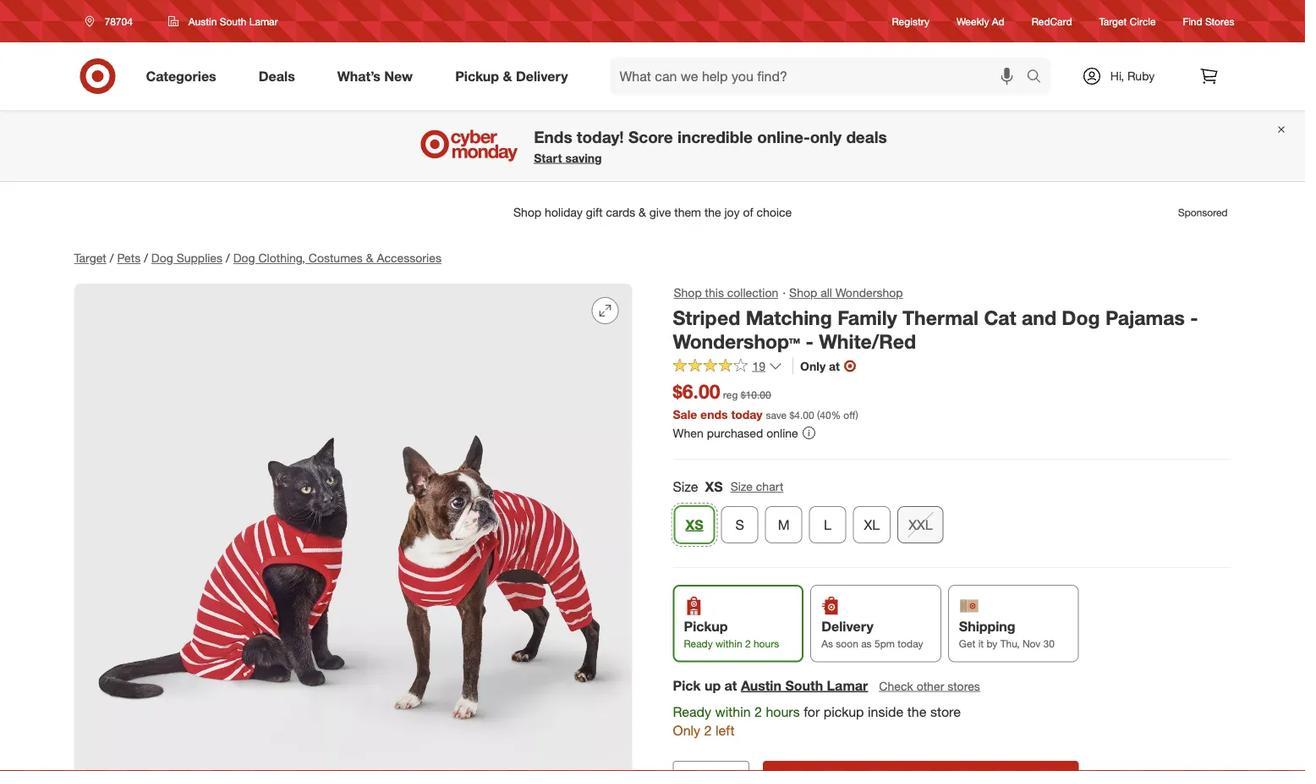 Task type: locate. For each thing, give the bounding box(es) containing it.
0 vertical spatial xs
[[706, 478, 723, 494]]

0 vertical spatial 2
[[746, 637, 751, 650]]

0 horizontal spatial south
[[220, 15, 247, 28]]

shop for shop this collection
[[674, 285, 702, 300]]

1 horizontal spatial target
[[1100, 15, 1128, 27]]

0 vertical spatial delivery
[[516, 68, 568, 84]]

today right 5pm
[[898, 637, 924, 650]]

ends
[[534, 127, 573, 146], [701, 407, 728, 421]]

1 horizontal spatial ends
[[701, 407, 728, 421]]

1 horizontal spatial 2
[[746, 637, 751, 650]]

hours inside ready within 2 hours for pickup inside the store only 2 left
[[766, 703, 800, 720]]

- up only at
[[806, 330, 814, 354]]

1 vertical spatial austin
[[741, 677, 782, 693]]

dog left clothing,
[[233, 251, 255, 265]]

1 shop from the left
[[674, 285, 702, 300]]

1 horizontal spatial -
[[1191, 306, 1199, 329]]

thu,
[[1001, 637, 1020, 650]]

0 horizontal spatial -
[[806, 330, 814, 354]]

find stores
[[1184, 15, 1235, 27]]

/
[[110, 251, 114, 265], [144, 251, 148, 265], [226, 251, 230, 265]]

target
[[1100, 15, 1128, 27], [74, 251, 106, 265]]

online
[[767, 425, 799, 440]]

1 horizontal spatial pickup
[[684, 618, 728, 634]]

0 vertical spatial only
[[801, 358, 826, 373]]

dog right pets link
[[151, 251, 173, 265]]

$6.00 reg $10.00 sale ends today save $ 4.00 ( 40 % off )
[[673, 380, 859, 421]]

xs left size chart button
[[706, 478, 723, 494]]

lamar up pickup
[[827, 677, 869, 693]]

white/red
[[819, 330, 917, 354]]

0 vertical spatial ends
[[534, 127, 573, 146]]

redcard link
[[1032, 14, 1073, 28]]

1 horizontal spatial xs
[[706, 478, 723, 494]]

within up left
[[716, 703, 751, 720]]

left
[[716, 723, 735, 739]]

0 vertical spatial hours
[[754, 637, 780, 650]]

shop left all
[[790, 285, 818, 300]]

online-
[[758, 127, 811, 146]]

&
[[503, 68, 512, 84], [366, 251, 374, 265]]

pets
[[117, 251, 141, 265]]

1 vertical spatial today
[[898, 637, 924, 650]]

matching
[[746, 306, 833, 329]]

size chart button
[[730, 478, 785, 496]]

pickup inside pickup & delivery link
[[455, 68, 499, 84]]

2 down pick up at austin south lamar
[[755, 703, 763, 720]]

south up "deals" link
[[220, 15, 247, 28]]

search
[[1019, 69, 1060, 86]]

size left "chart"
[[731, 479, 753, 494]]

1 vertical spatial xs
[[686, 516, 704, 533]]

0 vertical spatial pickup
[[455, 68, 499, 84]]

this
[[706, 285, 724, 300]]

at right up
[[725, 677, 738, 693]]

shop
[[674, 285, 702, 300], [790, 285, 818, 300]]

new
[[385, 68, 413, 84]]

2 shop from the left
[[790, 285, 818, 300]]

1 / from the left
[[110, 251, 114, 265]]

target left pets
[[74, 251, 106, 265]]

& right "costumes"
[[366, 251, 374, 265]]

2 vertical spatial 2
[[705, 723, 712, 739]]

m link
[[766, 506, 803, 544]]

ends up start
[[534, 127, 573, 146]]

0 horizontal spatial pickup
[[455, 68, 499, 84]]

dog
[[151, 251, 173, 265], [233, 251, 255, 265], [1062, 306, 1101, 329]]

dog right and
[[1062, 306, 1101, 329]]

shop for shop all wondershop
[[790, 285, 818, 300]]

only
[[811, 127, 842, 146]]

today inside delivery as soon as 5pm today
[[898, 637, 924, 650]]

1 vertical spatial 2
[[755, 703, 763, 720]]

78704 button
[[74, 6, 151, 36]]

shop left this
[[674, 285, 702, 300]]

0 vertical spatial today
[[732, 407, 763, 421]]

1 horizontal spatial shop
[[790, 285, 818, 300]]

0 horizontal spatial shop
[[674, 285, 702, 300]]

0 horizontal spatial at
[[725, 677, 738, 693]]

0 horizontal spatial austin
[[189, 15, 217, 28]]

& up cyber monday target deals image
[[503, 68, 512, 84]]

2 up pick up at austin south lamar
[[746, 637, 751, 650]]

only
[[801, 358, 826, 373], [673, 723, 701, 739]]

delivery up start
[[516, 68, 568, 84]]

pickup up cyber monday target deals image
[[455, 68, 499, 84]]

1 horizontal spatial lamar
[[827, 677, 869, 693]]

ad
[[993, 15, 1005, 27]]

only at
[[801, 358, 840, 373]]

xl
[[865, 516, 880, 533]]

only up ( at right
[[801, 358, 826, 373]]

reg
[[724, 388, 738, 401]]

1 vertical spatial ready
[[673, 703, 712, 720]]

/ right "supplies"
[[226, 251, 230, 265]]

austin
[[189, 15, 217, 28], [741, 677, 782, 693]]

0 horizontal spatial ends
[[534, 127, 573, 146]]

2 / from the left
[[144, 251, 148, 265]]

weekly
[[957, 15, 990, 27]]

target circle link
[[1100, 14, 1157, 28]]

delivery
[[516, 68, 568, 84], [822, 618, 874, 634]]

2 inside pickup ready within 2 hours
[[746, 637, 751, 650]]

redcard
[[1032, 15, 1073, 27]]

$10.00
[[741, 388, 772, 401]]

- right pajamas
[[1191, 306, 1199, 329]]

0 horizontal spatial /
[[110, 251, 114, 265]]

it
[[979, 637, 984, 650]]

ready down pick
[[673, 703, 712, 720]]

pickup for ready
[[684, 618, 728, 634]]

categories link
[[132, 58, 238, 95]]

pickup inside pickup ready within 2 hours
[[684, 618, 728, 634]]

lamar up deals
[[249, 15, 278, 28]]

0 vertical spatial lamar
[[249, 15, 278, 28]]

0 vertical spatial at
[[829, 358, 840, 373]]

hi, ruby
[[1111, 69, 1155, 83]]

0 vertical spatial austin
[[189, 15, 217, 28]]

dog clothing, costumes & accessories link
[[233, 251, 442, 265]]

south up for
[[786, 677, 824, 693]]

chart
[[757, 479, 784, 494]]

advertisement region
[[61, 192, 1245, 233]]

size xs size chart
[[673, 478, 784, 494]]

hours
[[754, 637, 780, 650], [766, 703, 800, 720]]

0 vertical spatial ready
[[684, 637, 713, 650]]

1 vertical spatial only
[[673, 723, 701, 739]]

pickup & delivery link
[[441, 58, 590, 95]]

austin south lamar button
[[741, 676, 869, 695]]

dog supplies link
[[151, 251, 223, 265]]

wondershop
[[836, 285, 904, 300]]

1 horizontal spatial size
[[731, 479, 753, 494]]

at down white/red
[[829, 358, 840, 373]]

ready up pick
[[684, 637, 713, 650]]

save
[[766, 408, 787, 421]]

within inside pickup ready within 2 hours
[[716, 637, 743, 650]]

pickup
[[455, 68, 499, 84], [684, 618, 728, 634]]

1 vertical spatial ends
[[701, 407, 728, 421]]

1 vertical spatial within
[[716, 703, 751, 720]]

austin up "categories" link
[[189, 15, 217, 28]]

0 horizontal spatial lamar
[[249, 15, 278, 28]]

/ left pets link
[[110, 251, 114, 265]]

hours up pick up at austin south lamar
[[754, 637, 780, 650]]

austin right up
[[741, 677, 782, 693]]

0 horizontal spatial today
[[732, 407, 763, 421]]

1 vertical spatial &
[[366, 251, 374, 265]]

0 horizontal spatial 2
[[705, 723, 712, 739]]

1 vertical spatial hours
[[766, 703, 800, 720]]

19
[[753, 358, 766, 373]]

within up up
[[716, 637, 743, 650]]

pickup ready within 2 hours
[[684, 618, 780, 650]]

2 horizontal spatial /
[[226, 251, 230, 265]]

south
[[220, 15, 247, 28], [786, 677, 824, 693]]

pickup up up
[[684, 618, 728, 634]]

shop inside shop this collection link
[[674, 285, 702, 300]]

0 horizontal spatial xs
[[686, 516, 704, 533]]

1 horizontal spatial &
[[503, 68, 512, 84]]

registry link
[[893, 14, 930, 28]]

delivery as soon as 5pm today
[[822, 618, 924, 650]]

for
[[804, 703, 820, 720]]

1 vertical spatial lamar
[[827, 677, 869, 693]]

striped matching family thermal cat and dog pajamas - wondershop™ - white/red, 1 of 9 image
[[74, 284, 633, 771]]

and
[[1022, 306, 1057, 329]]

1 vertical spatial -
[[806, 330, 814, 354]]

1 horizontal spatial /
[[144, 251, 148, 265]]

shop this collection
[[674, 285, 779, 300]]

%
[[832, 408, 841, 421]]

1 vertical spatial pickup
[[684, 618, 728, 634]]

today down "$10.00"
[[732, 407, 763, 421]]

78704
[[105, 15, 133, 28]]

size
[[673, 478, 699, 494], [731, 479, 753, 494]]

1 horizontal spatial delivery
[[822, 618, 874, 634]]

score
[[629, 127, 673, 146]]

0 horizontal spatial target
[[74, 251, 106, 265]]

0 vertical spatial target
[[1100, 15, 1128, 27]]

1 horizontal spatial at
[[829, 358, 840, 373]]

check
[[880, 678, 914, 693]]

ready inside ready within 2 hours for pickup inside the store only 2 left
[[673, 703, 712, 720]]

1 vertical spatial south
[[786, 677, 824, 693]]

group
[[672, 477, 1232, 550]]

delivery up soon
[[822, 618, 874, 634]]

)
[[856, 408, 859, 421]]

2 horizontal spatial dog
[[1062, 306, 1101, 329]]

size up xs link
[[673, 478, 699, 494]]

0 horizontal spatial only
[[673, 723, 701, 739]]

thermal
[[903, 306, 979, 329]]

target left circle
[[1100, 15, 1128, 27]]

/ right pets
[[144, 251, 148, 265]]

up
[[705, 677, 721, 693]]

2 horizontal spatial 2
[[755, 703, 763, 720]]

2 left left
[[705, 723, 712, 739]]

only left left
[[673, 723, 701, 739]]

striped matching family thermal cat and dog pajamas - wondershop™ - white/red
[[673, 306, 1199, 354]]

1 vertical spatial at
[[725, 677, 738, 693]]

0 vertical spatial &
[[503, 68, 512, 84]]

nov
[[1023, 637, 1041, 650]]

today inside $6.00 reg $10.00 sale ends today save $ 4.00 ( 40 % off )
[[732, 407, 763, 421]]

xs left s
[[686, 516, 704, 533]]

lamar
[[249, 15, 278, 28], [827, 677, 869, 693]]

1 horizontal spatial today
[[898, 637, 924, 650]]

$
[[790, 408, 795, 421]]

1 vertical spatial delivery
[[822, 618, 874, 634]]

1 vertical spatial target
[[74, 251, 106, 265]]

0 vertical spatial south
[[220, 15, 247, 28]]

today for delivery
[[898, 637, 924, 650]]

today!
[[577, 127, 624, 146]]

accessories
[[377, 251, 442, 265]]

0 vertical spatial -
[[1191, 306, 1199, 329]]

hours left for
[[766, 703, 800, 720]]

0 vertical spatial within
[[716, 637, 743, 650]]

ends down reg
[[701, 407, 728, 421]]



Task type: vqa. For each thing, say whether or not it's contained in the screenshot.
What's New
yes



Task type: describe. For each thing, give the bounding box(es) containing it.
hours inside pickup ready within 2 hours
[[754, 637, 780, 650]]

xs link
[[675, 506, 715, 544]]

collection
[[728, 285, 779, 300]]

xxl link
[[898, 506, 944, 544]]

0 horizontal spatial size
[[673, 478, 699, 494]]

hi,
[[1111, 69, 1125, 83]]

s link
[[722, 506, 759, 544]]

cat
[[985, 306, 1017, 329]]

striped
[[673, 306, 741, 329]]

store
[[931, 703, 962, 720]]

start
[[534, 150, 562, 165]]

1 horizontal spatial dog
[[233, 251, 255, 265]]

sale
[[673, 407, 698, 421]]

l
[[824, 516, 832, 533]]

off
[[844, 408, 856, 421]]

1 horizontal spatial only
[[801, 358, 826, 373]]

s
[[736, 516, 745, 533]]

l link
[[810, 506, 847, 544]]

today for $6.00
[[732, 407, 763, 421]]

ends inside $6.00 reg $10.00 sale ends today save $ 4.00 ( 40 % off )
[[701, 407, 728, 421]]

m
[[778, 516, 790, 533]]

pickup & delivery
[[455, 68, 568, 84]]

clothing,
[[259, 251, 305, 265]]

40
[[820, 408, 832, 421]]

xl link
[[854, 506, 891, 544]]

get
[[960, 637, 976, 650]]

dog inside striped matching family thermal cat and dog pajamas - wondershop™ - white/red
[[1062, 306, 1101, 329]]

the
[[908, 703, 927, 720]]

size inside size xs size chart
[[731, 479, 753, 494]]

1 horizontal spatial south
[[786, 677, 824, 693]]

cyber monday target deals image
[[418, 125, 521, 166]]

deals link
[[244, 58, 316, 95]]

0 horizontal spatial dog
[[151, 251, 173, 265]]

purchased
[[707, 425, 764, 440]]

shop all wondershop
[[790, 285, 904, 300]]

3 / from the left
[[226, 251, 230, 265]]

shop this collection link
[[673, 284, 780, 302]]

austin south lamar
[[189, 15, 278, 28]]

when purchased online
[[673, 425, 799, 440]]

when
[[673, 425, 704, 440]]

(
[[818, 408, 820, 421]]

What can we help you find? suggestions appear below search field
[[610, 58, 1031, 95]]

family
[[838, 306, 898, 329]]

target for target circle
[[1100, 15, 1128, 27]]

xxl
[[909, 516, 933, 533]]

ruby
[[1128, 69, 1155, 83]]

categories
[[146, 68, 216, 84]]

search button
[[1019, 58, 1060, 98]]

what's
[[337, 68, 381, 84]]

shipping
[[960, 618, 1016, 634]]

target for target / pets / dog supplies / dog clothing, costumes & accessories
[[74, 251, 106, 265]]

find stores link
[[1184, 14, 1235, 28]]

incredible
[[678, 127, 753, 146]]

ends inside ends today! score incredible online-only deals start saving
[[534, 127, 573, 146]]

pajamas
[[1106, 306, 1186, 329]]

& inside pickup & delivery link
[[503, 68, 512, 84]]

4.00
[[795, 408, 815, 421]]

what's new link
[[323, 58, 434, 95]]

other
[[917, 678, 945, 693]]

find
[[1184, 15, 1203, 27]]

only inside ready within 2 hours for pickup inside the store only 2 left
[[673, 723, 701, 739]]

costumes
[[309, 251, 363, 265]]

by
[[987, 637, 998, 650]]

all
[[821, 285, 833, 300]]

0 horizontal spatial delivery
[[516, 68, 568, 84]]

ready inside pickup ready within 2 hours
[[684, 637, 713, 650]]

$6.00
[[673, 380, 721, 403]]

0 horizontal spatial &
[[366, 251, 374, 265]]

group containing size
[[672, 477, 1232, 550]]

pets link
[[117, 251, 141, 265]]

what's new
[[337, 68, 413, 84]]

stores
[[1206, 15, 1235, 27]]

stores
[[948, 678, 981, 693]]

inside
[[868, 703, 904, 720]]

pick
[[673, 677, 701, 693]]

as
[[822, 637, 834, 650]]

deals
[[847, 127, 888, 146]]

30
[[1044, 637, 1055, 650]]

soon
[[836, 637, 859, 650]]

within inside ready within 2 hours for pickup inside the store only 2 left
[[716, 703, 751, 720]]

ends today! score incredible online-only deals start saving
[[534, 127, 888, 165]]

check other stores button
[[879, 677, 982, 695]]

delivery inside delivery as soon as 5pm today
[[822, 618, 874, 634]]

5pm
[[875, 637, 895, 650]]

austin south lamar button
[[157, 6, 289, 36]]

pick up at austin south lamar
[[673, 677, 869, 693]]

supplies
[[177, 251, 223, 265]]

wondershop™
[[673, 330, 801, 354]]

south inside austin south lamar dropdown button
[[220, 15, 247, 28]]

weekly ad
[[957, 15, 1005, 27]]

lamar inside dropdown button
[[249, 15, 278, 28]]

as
[[862, 637, 872, 650]]

deals
[[259, 68, 295, 84]]

target / pets / dog supplies / dog clothing, costumes & accessories
[[74, 251, 442, 265]]

austin inside dropdown button
[[189, 15, 217, 28]]

shipping get it by thu, nov 30
[[960, 618, 1055, 650]]

19 link
[[673, 358, 783, 377]]

pickup
[[824, 703, 865, 720]]

1 horizontal spatial austin
[[741, 677, 782, 693]]

pickup for &
[[455, 68, 499, 84]]



